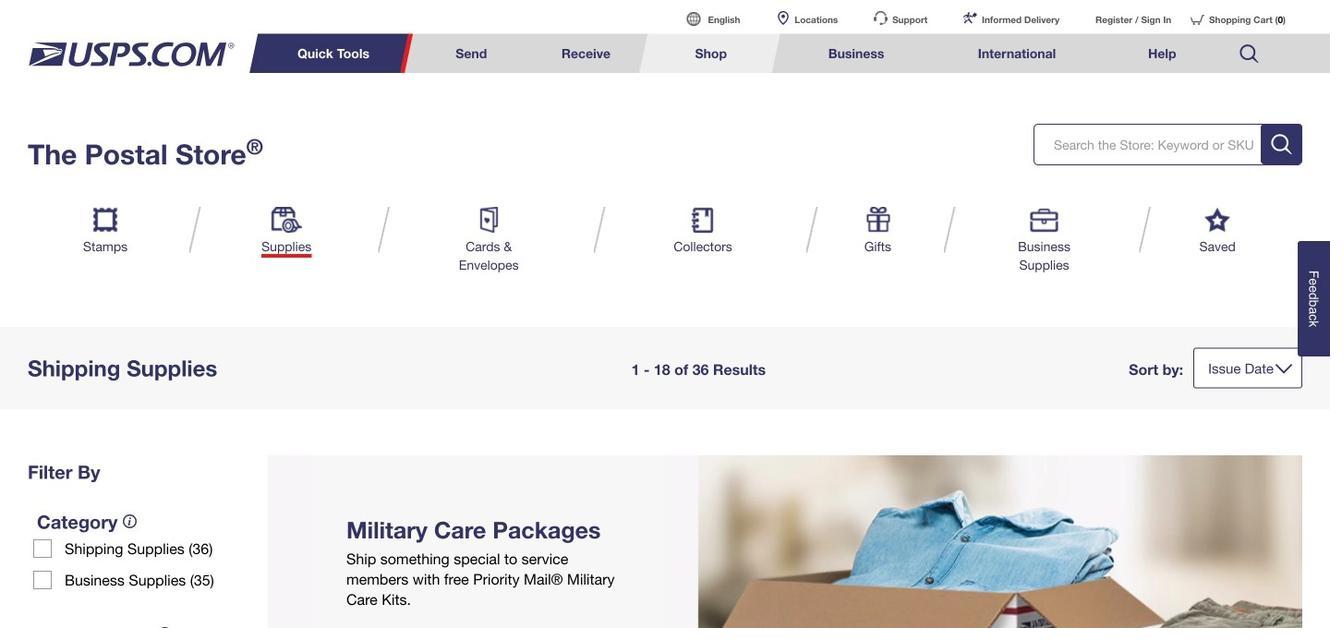 Task type: describe. For each thing, give the bounding box(es) containing it.
Search the Store: Keyword or SKU text field
[[1035, 125, 1305, 165]]

2  image from the left
[[271, 207, 302, 233]]

5  image from the left
[[1202, 207, 1233, 233]]

1  image from the left
[[90, 207, 121, 233]]



Task type: locate. For each thing, give the bounding box(es) containing it.
3  image from the left
[[862, 207, 894, 233]]

2  image from the left
[[687, 207, 719, 233]]

 image
[[90, 207, 121, 233], [271, 207, 302, 233]]

image of usps.com logo. image
[[28, 42, 234, 67]]

back to top image
[[1277, 605, 1330, 628]]

1 horizontal spatial  image
[[271, 207, 302, 233]]

menu bar
[[260, 34, 1279, 73]]

1  image from the left
[[473, 207, 504, 233]]

 image
[[473, 207, 504, 233], [687, 207, 719, 233], [862, 207, 894, 233], [1028, 207, 1060, 233], [1202, 207, 1233, 233]]

0 horizontal spatial  image
[[90, 207, 121, 233]]

None submit
[[1261, 124, 1302, 165]]

4  image from the left
[[1028, 207, 1060, 233]]



